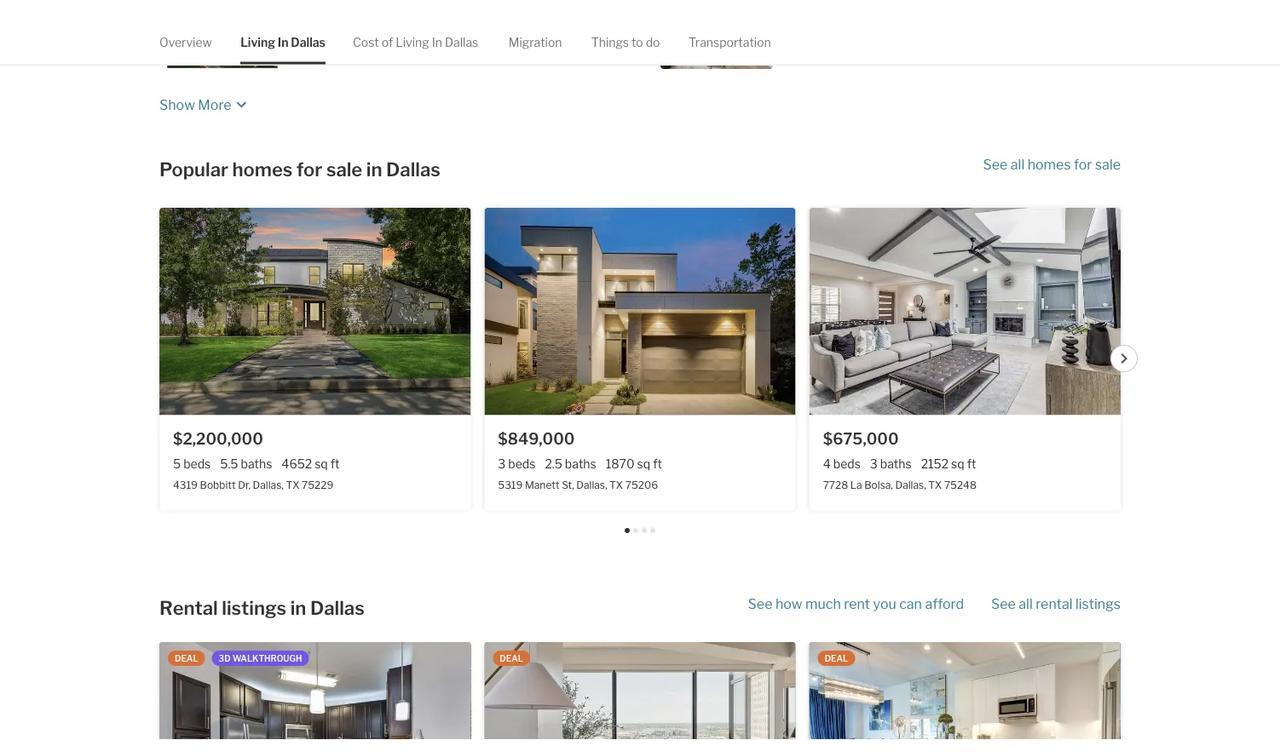 Task type: describe. For each thing, give the bounding box(es) containing it.
buying a house in dallas? 11 tips from local real estate agents
[[292, 14, 608, 49]]

overview
[[159, 35, 212, 49]]

transportation link
[[689, 20, 771, 64]]

cost
[[353, 35, 379, 49]]

slide 4 dot image
[[650, 528, 655, 534]]

you
[[873, 596, 896, 612]]

$849,000
[[498, 430, 575, 448]]

1 living from the left
[[241, 35, 275, 49]]

4652 sq ft
[[282, 457, 340, 471]]

2 living from the left
[[396, 35, 429, 49]]

2 in from the left
[[432, 35, 442, 49]]

manett
[[525, 479, 560, 491]]

tx for $675,000
[[928, 479, 942, 491]]

see all rental listings link
[[991, 595, 1121, 614]]

2 photo of 2500 n houston st, dallas, tx 75219 image from the left
[[1121, 643, 1280, 741]]

2152
[[921, 457, 949, 471]]

things to do link
[[591, 20, 660, 64]]

show more
[[159, 97, 232, 113]]

rental listings in dallas
[[159, 597, 365, 620]]

1 blog article image from the left
[[166, 0, 279, 69]]

photo of 4319 bobbitt dr dallas, tx 75229 image
[[159, 207, 471, 415]]

5319 manett st, dallas, tx 75206
[[498, 479, 658, 491]]

beds for $849,000
[[508, 457, 536, 471]]

of
[[382, 35, 393, 49]]

beds for $2,200,000
[[183, 457, 211, 471]]

dr,
[[238, 479, 251, 491]]

2 photo of 4525 cole ave, dallas, tx 75205 image from the left
[[471, 643, 782, 741]]

la
[[851, 479, 862, 491]]

slide 3 dot image
[[642, 528, 647, 534]]

see for see how much rent you can afford
[[748, 596, 773, 612]]

$2,200,000
[[173, 430, 263, 448]]

slide 1 dot image
[[625, 528, 630, 534]]

$675,000
[[823, 430, 899, 448]]

see all homes for sale link
[[983, 155, 1121, 183]]

afford
[[925, 596, 964, 612]]

slide 2 dot image
[[633, 528, 638, 534]]

ft for $849,000
[[653, 457, 662, 471]]

living in dallas link
[[241, 20, 326, 64]]

2152 sq ft
[[921, 457, 976, 471]]

popular homes for sale in dallas
[[159, 158, 440, 181]]

real
[[579, 14, 608, 30]]

rent
[[844, 596, 870, 612]]

3 beds
[[498, 457, 536, 471]]

sale inside see all homes for sale link
[[1095, 156, 1121, 173]]

7728 la bolsa, dallas, tx 75248
[[823, 479, 977, 491]]

0 horizontal spatial sale
[[326, 158, 362, 181]]

how
[[776, 596, 803, 612]]

3 for 3 beds
[[498, 457, 506, 471]]

1 horizontal spatial in
[[366, 158, 382, 181]]

baths for $675,000
[[880, 457, 912, 471]]

3 baths
[[870, 457, 912, 471]]

2.5 baths
[[545, 457, 596, 471]]

5.5
[[220, 457, 238, 471]]

5
[[173, 457, 181, 471]]

1870
[[606, 457, 635, 471]]

2.5
[[545, 457, 562, 471]]

3 deal from the left
[[825, 654, 848, 664]]

things to do
[[591, 35, 660, 49]]

see for see all homes for sale
[[983, 156, 1008, 173]]

tx for $849,000
[[610, 479, 623, 491]]

0 horizontal spatial for
[[297, 158, 322, 181]]

dallas?
[[410, 14, 457, 30]]

st,
[[562, 479, 574, 491]]

1 horizontal spatial for
[[1074, 156, 1092, 173]]

tips
[[476, 14, 504, 30]]

3 for 3 baths
[[870, 457, 878, 471]]

show
[[159, 97, 195, 113]]

see for see all rental listings
[[991, 596, 1016, 612]]

4319
[[173, 479, 198, 491]]

to
[[632, 35, 643, 49]]

see all homes for sale
[[983, 156, 1121, 173]]

0 horizontal spatial homes
[[232, 158, 293, 181]]

all for rental
[[1019, 596, 1033, 612]]

local
[[541, 14, 576, 30]]

see how much rent you can afford link
[[748, 596, 964, 612]]

dallas, for $675,000
[[895, 479, 926, 491]]

migration link
[[509, 20, 562, 64]]

much
[[805, 596, 841, 612]]

2 photo of 1601 elm st, dallas, tx 75201 image from the left
[[796, 643, 1107, 741]]

1 photo of 2500 n houston st, dallas, tx 75219 image from the left
[[809, 643, 1121, 741]]

popular
[[159, 158, 228, 181]]

rental
[[1036, 596, 1073, 612]]

4
[[823, 457, 831, 471]]

4 beds
[[823, 457, 861, 471]]

5.5 baths
[[220, 457, 272, 471]]

see all rental listings
[[991, 596, 1121, 612]]

beds for $675,000
[[833, 457, 861, 471]]

sq for $849,000
[[637, 457, 650, 471]]



Task type: vqa. For each thing, say whether or not it's contained in the screenshot.


Task type: locate. For each thing, give the bounding box(es) containing it.
3d
[[219, 654, 231, 664]]

ft up 75248
[[967, 457, 976, 471]]

0 horizontal spatial ft
[[331, 457, 340, 471]]

in down dallas?
[[432, 35, 442, 49]]

in
[[395, 14, 407, 30], [366, 158, 382, 181], [290, 597, 306, 620]]

5319
[[498, 479, 523, 491]]

tx for $2,200,000
[[286, 479, 300, 491]]

baths for $849,000
[[565, 457, 596, 471]]

5 beds
[[173, 457, 211, 471]]

1 horizontal spatial dallas,
[[576, 479, 607, 491]]

living in dallas
[[241, 35, 326, 49]]

bobbitt
[[200, 479, 236, 491]]

0 horizontal spatial listings
[[222, 597, 286, 620]]

bolsa,
[[864, 479, 893, 491]]

buying
[[292, 14, 338, 30]]

0 horizontal spatial deal
[[175, 654, 198, 664]]

1 horizontal spatial tx
[[610, 479, 623, 491]]

2 horizontal spatial sq
[[951, 457, 965, 471]]

0 horizontal spatial sq
[[315, 457, 328, 471]]

1 ft from the left
[[331, 457, 340, 471]]

in left estate
[[278, 35, 288, 49]]

2 dallas, from the left
[[576, 479, 607, 491]]

1 horizontal spatial homes
[[1028, 156, 1071, 173]]

tx
[[286, 479, 300, 491], [610, 479, 623, 491], [928, 479, 942, 491]]

4319 bobbitt dr, dallas, tx 75229
[[173, 479, 334, 491]]

baths up 4319 bobbitt dr, dallas, tx 75229 on the left bottom of page
[[241, 457, 272, 471]]

tx down "4652"
[[286, 479, 300, 491]]

2 horizontal spatial beds
[[833, 457, 861, 471]]

1 deal from the left
[[175, 654, 198, 664]]

in inside buying a house in dallas? 11 tips from local real estate agents
[[395, 14, 407, 30]]

2 tx from the left
[[610, 479, 623, 491]]

a
[[341, 14, 348, 30]]

sq
[[315, 457, 328, 471], [637, 457, 650, 471], [951, 457, 965, 471]]

photo of 2500 n houston st, dallas, tx 75219 image
[[809, 643, 1121, 741], [1121, 643, 1280, 741]]

from
[[507, 14, 538, 30]]

0 horizontal spatial beds
[[183, 457, 211, 471]]

ft up 75206
[[653, 457, 662, 471]]

show more link
[[159, 89, 252, 115]]

3d walkthrough
[[219, 654, 302, 664]]

1 horizontal spatial baths
[[565, 457, 596, 471]]

sq for $675,000
[[951, 457, 965, 471]]

1 horizontal spatial in
[[432, 35, 442, 49]]

living right of
[[396, 35, 429, 49]]

0 horizontal spatial 3
[[498, 457, 506, 471]]

sq up 75229
[[315, 457, 328, 471]]

deal
[[175, 654, 198, 664], [500, 654, 523, 664], [825, 654, 848, 664]]

see how much rent you can afford
[[748, 596, 964, 612]]

1 photo of 1601 elm st, dallas, tx 75201 image from the left
[[484, 643, 796, 741]]

estate
[[292, 32, 335, 49]]

2 blog article image from the left
[[661, 0, 773, 69]]

1 dallas, from the left
[[253, 479, 284, 491]]

all
[[1011, 156, 1025, 173], [1019, 596, 1033, 612]]

2 horizontal spatial ft
[[967, 457, 976, 471]]

1 3 from the left
[[498, 457, 506, 471]]

3 dallas, from the left
[[895, 479, 926, 491]]

beds right '4'
[[833, 457, 861, 471]]

2 horizontal spatial deal
[[825, 654, 848, 664]]

baths
[[241, 457, 272, 471], [565, 457, 596, 471], [880, 457, 912, 471]]

1 in from the left
[[278, 35, 288, 49]]

blog article image
[[166, 0, 279, 69], [661, 0, 773, 69]]

tx down 2152
[[928, 479, 942, 491]]

2 3 from the left
[[870, 457, 878, 471]]

1 horizontal spatial listings
[[1076, 596, 1121, 612]]

dallas, right dr,
[[253, 479, 284, 491]]

agents
[[338, 32, 385, 49]]

house
[[351, 14, 393, 30]]

0 vertical spatial all
[[1011, 156, 1025, 173]]

2 baths from the left
[[565, 457, 596, 471]]

1 horizontal spatial 3
[[870, 457, 878, 471]]

0 horizontal spatial dallas,
[[253, 479, 284, 491]]

all for homes
[[1011, 156, 1025, 173]]

1 beds from the left
[[183, 457, 211, 471]]

75206
[[625, 479, 658, 491]]

7728
[[823, 479, 848, 491]]

beds up 5319 on the left bottom
[[508, 457, 536, 471]]

3 up 5319 on the left bottom
[[498, 457, 506, 471]]

transportation
[[689, 35, 771, 49]]

0 horizontal spatial in
[[290, 597, 306, 620]]

1 horizontal spatial sale
[[1095, 156, 1121, 173]]

3 ft from the left
[[967, 457, 976, 471]]

3 beds from the left
[[833, 457, 861, 471]]

things
[[591, 35, 629, 49]]

75229
[[302, 479, 334, 491]]

in
[[278, 35, 288, 49], [432, 35, 442, 49]]

buying a house in dallas? 11 tips from local real estate agents link
[[166, 0, 620, 69]]

0 vertical spatial in
[[395, 14, 407, 30]]

3 baths from the left
[[880, 457, 912, 471]]

cost of living in dallas
[[353, 35, 478, 49]]

ft up 75229
[[331, 457, 340, 471]]

tx down 1870
[[610, 479, 623, 491]]

dallas, for $849,000
[[576, 479, 607, 491]]

1 horizontal spatial blog article image
[[661, 0, 773, 69]]

0 horizontal spatial tx
[[286, 479, 300, 491]]

dallas, right st,
[[576, 479, 607, 491]]

baths for $2,200,000
[[241, 457, 272, 471]]

3 tx from the left
[[928, 479, 942, 491]]

rental
[[159, 597, 218, 620]]

walkthrough
[[232, 654, 302, 664]]

cost of living in dallas link
[[353, 20, 478, 64]]

4652
[[282, 457, 312, 471]]

sq up 75248
[[951, 457, 965, 471]]

dallas, for $2,200,000
[[253, 479, 284, 491]]

blog article image up show more link
[[166, 0, 279, 69]]

dallas
[[291, 35, 326, 49], [445, 35, 478, 49], [386, 158, 440, 181], [310, 597, 365, 620]]

1 horizontal spatial deal
[[500, 654, 523, 664]]

sq for $2,200,000
[[315, 457, 328, 471]]

listings right rental
[[1076, 596, 1121, 612]]

more
[[198, 97, 232, 113]]

0 horizontal spatial blog article image
[[166, 0, 279, 69]]

ft for $2,200,000
[[331, 457, 340, 471]]

75248
[[944, 479, 977, 491]]

2 horizontal spatial tx
[[928, 479, 942, 491]]

listings inside see all rental listings link
[[1076, 596, 1121, 612]]

migration
[[509, 35, 562, 49]]

all inside see all rental listings link
[[1019, 596, 1033, 612]]

1 horizontal spatial ft
[[653, 457, 662, 471]]

sq up 75206
[[637, 457, 650, 471]]

next image
[[1120, 354, 1130, 364]]

baths up the 7728 la bolsa, dallas, tx 75248
[[880, 457, 912, 471]]

0 horizontal spatial in
[[278, 35, 288, 49]]

2 horizontal spatial baths
[[880, 457, 912, 471]]

1 vertical spatial in
[[366, 158, 382, 181]]

photo of 1601 elm st, dallas, tx 75201 image
[[484, 643, 796, 741], [796, 643, 1107, 741]]

homes inside see all homes for sale link
[[1028, 156, 1071, 173]]

blog article image right do
[[661, 0, 773, 69]]

listings up 3d walkthrough
[[222, 597, 286, 620]]

can
[[899, 596, 922, 612]]

1 tx from the left
[[286, 479, 300, 491]]

1 horizontal spatial sq
[[637, 457, 650, 471]]

see
[[983, 156, 1008, 173], [748, 596, 773, 612], [991, 596, 1016, 612]]

2 horizontal spatial in
[[395, 14, 407, 30]]

listings
[[1076, 596, 1121, 612], [222, 597, 286, 620]]

1870 sq ft
[[606, 457, 662, 471]]

3
[[498, 457, 506, 471], [870, 457, 878, 471]]

1 horizontal spatial beds
[[508, 457, 536, 471]]

2 vertical spatial in
[[290, 597, 306, 620]]

living
[[241, 35, 275, 49], [396, 35, 429, 49]]

2 deal from the left
[[500, 654, 523, 664]]

baths up 5319 manett st, dallas, tx 75206
[[565, 457, 596, 471]]

dallas,
[[253, 479, 284, 491], [576, 479, 607, 491], [895, 479, 926, 491]]

1 photo of 4525 cole ave, dallas, tx 75205 image from the left
[[159, 643, 471, 741]]

3 sq from the left
[[951, 457, 965, 471]]

2 ft from the left
[[653, 457, 662, 471]]

beds
[[183, 457, 211, 471], [508, 457, 536, 471], [833, 457, 861, 471]]

overview link
[[159, 20, 212, 64]]

photo of 5319 manett st dallas, tx 75206 image
[[484, 207, 796, 415]]

photo of 4525 cole ave, dallas, tx 75205 image
[[159, 643, 471, 741], [471, 643, 782, 741]]

2 beds from the left
[[508, 457, 536, 471]]

ft
[[331, 457, 340, 471], [653, 457, 662, 471], [967, 457, 976, 471]]

11
[[459, 14, 473, 30]]

do
[[646, 35, 660, 49]]

all inside see all homes for sale link
[[1011, 156, 1025, 173]]

1 vertical spatial all
[[1019, 596, 1033, 612]]

0 horizontal spatial baths
[[241, 457, 272, 471]]

beds right 5 on the left of page
[[183, 457, 211, 471]]

for
[[1074, 156, 1092, 173], [297, 158, 322, 181]]

sale
[[1095, 156, 1121, 173], [326, 158, 362, 181]]

0 horizontal spatial living
[[241, 35, 275, 49]]

living left estate
[[241, 35, 275, 49]]

homes
[[1028, 156, 1071, 173], [232, 158, 293, 181]]

1 horizontal spatial living
[[396, 35, 429, 49]]

1 baths from the left
[[241, 457, 272, 471]]

dallas, down 3 baths
[[895, 479, 926, 491]]

1 sq from the left
[[315, 457, 328, 471]]

photo of 7728 la bolsa dallas, tx 75248 image
[[809, 207, 1121, 415]]

2 horizontal spatial dallas,
[[895, 479, 926, 491]]

2 sq from the left
[[637, 457, 650, 471]]

ft for $675,000
[[967, 457, 976, 471]]

3 up bolsa,
[[870, 457, 878, 471]]



